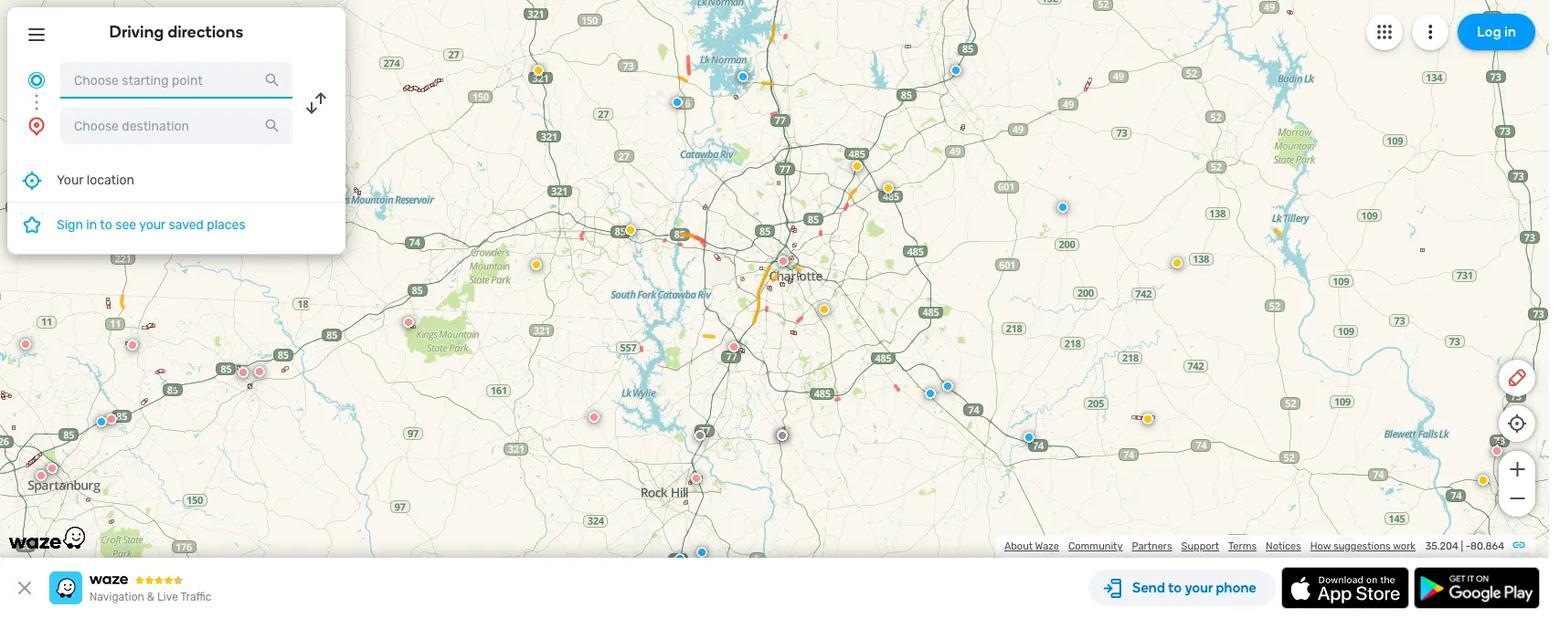 Task type: locate. For each thing, give the bounding box(es) containing it.
road closed image
[[403, 317, 414, 328], [254, 367, 265, 378], [106, 414, 117, 425], [47, 463, 58, 474], [691, 474, 702, 484]]

live
[[157, 591, 178, 604]]

support link
[[1182, 541, 1219, 553]]

&
[[147, 591, 155, 604]]

directions
[[168, 22, 244, 42]]

community link
[[1069, 541, 1123, 553]]

pencil image
[[1506, 367, 1528, 389]]

community
[[1069, 541, 1123, 553]]

suggestions
[[1334, 541, 1391, 553]]

star image
[[21, 214, 43, 236]]

driving directions
[[109, 22, 244, 42]]

|
[[1461, 541, 1464, 553]]

traffic
[[181, 591, 212, 604]]

x image
[[14, 578, 36, 600]]

hazard image
[[533, 65, 544, 76], [1172, 258, 1183, 269], [819, 304, 830, 315]]

hazard image
[[852, 161, 863, 172], [883, 183, 894, 194], [625, 225, 636, 236], [531, 260, 542, 271], [1143, 414, 1154, 425], [1478, 475, 1489, 486]]

partners
[[1132, 541, 1172, 553]]

about waze community partners support terms notices how suggestions work
[[1005, 541, 1416, 553]]

2 horizontal spatial hazard image
[[1172, 258, 1183, 269]]

2 vertical spatial hazard image
[[819, 304, 830, 315]]

accident image
[[777, 430, 788, 441], [695, 431, 706, 442], [777, 431, 788, 442]]

Choose starting point text field
[[60, 62, 293, 99]]

zoom out image
[[1506, 488, 1529, 510]]

police image
[[738, 71, 749, 82], [672, 97, 683, 108], [942, 381, 953, 392], [925, 389, 936, 399], [96, 417, 107, 428]]

notices link
[[1266, 541, 1302, 553]]

navigation & live traffic
[[90, 591, 212, 604]]

navigation
[[90, 591, 144, 604]]

recenter image
[[21, 170, 43, 192]]

80.864
[[1471, 541, 1505, 553]]

police image
[[951, 65, 962, 76], [1058, 202, 1069, 213], [1024, 432, 1035, 443], [697, 548, 708, 559], [675, 554, 686, 565]]

1 horizontal spatial hazard image
[[819, 304, 830, 315]]

list box
[[7, 159, 346, 254]]

0 vertical spatial hazard image
[[533, 65, 544, 76]]

zoom in image
[[1506, 459, 1529, 481]]

road closed image
[[336, 185, 347, 196], [778, 256, 789, 267], [20, 339, 31, 350], [127, 340, 138, 351], [729, 342, 740, 353], [238, 367, 249, 378], [589, 412, 600, 423], [1492, 446, 1503, 457], [36, 471, 47, 482], [1474, 534, 1485, 545]]



Task type: vqa. For each thing, say whether or not it's contained in the screenshot.
11:45 AM option
no



Task type: describe. For each thing, give the bounding box(es) containing it.
terms link
[[1229, 541, 1257, 553]]

partners link
[[1132, 541, 1172, 553]]

1 vertical spatial hazard image
[[1172, 258, 1183, 269]]

location image
[[26, 115, 48, 137]]

link image
[[1512, 538, 1527, 553]]

support
[[1182, 541, 1219, 553]]

0 horizontal spatial hazard image
[[533, 65, 544, 76]]

how suggestions work link
[[1311, 541, 1416, 553]]

terms
[[1229, 541, 1257, 553]]

-
[[1466, 541, 1471, 553]]

Choose destination text field
[[60, 108, 293, 144]]

work
[[1393, 541, 1416, 553]]

current location image
[[26, 69, 48, 91]]

driving
[[109, 22, 164, 42]]

about
[[1005, 541, 1033, 553]]

35.204 | -80.864
[[1426, 541, 1505, 553]]

waze
[[1035, 541, 1059, 553]]

35.204
[[1426, 541, 1459, 553]]

notices
[[1266, 541, 1302, 553]]

how
[[1311, 541, 1331, 553]]

about waze link
[[1005, 541, 1059, 553]]



